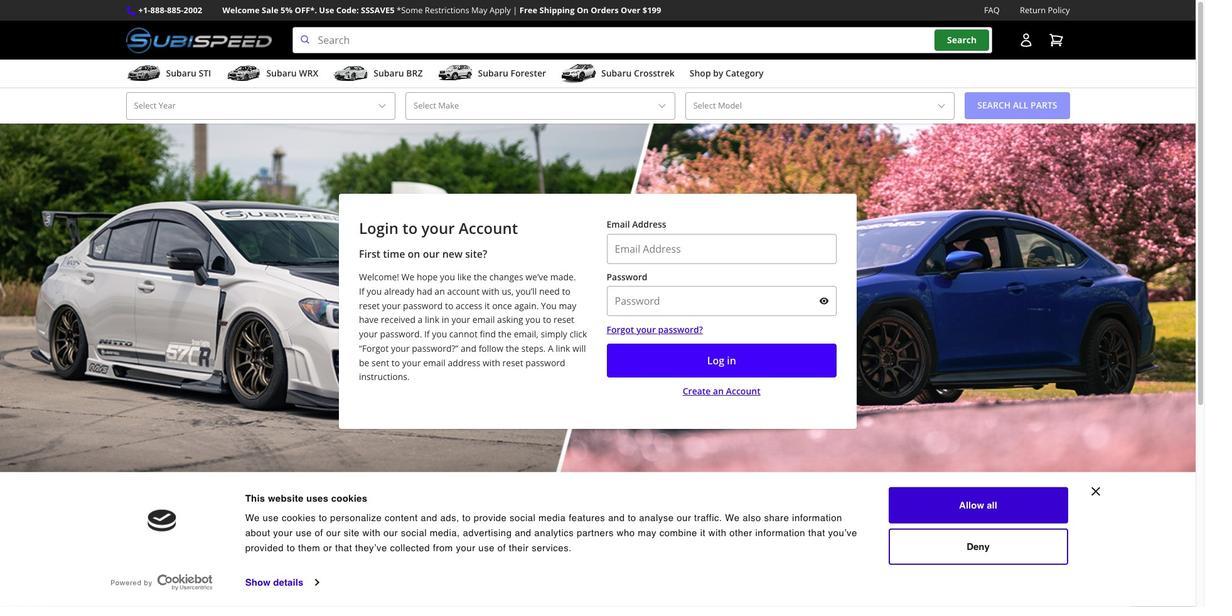 Task type: describe. For each thing, give the bounding box(es) containing it.
Select Model button
[[685, 92, 955, 120]]

content
[[385, 513, 418, 523]]

you down again.
[[526, 314, 541, 326]]

return
[[1020, 4, 1046, 16]]

ways
[[251, 579, 271, 591]]

all inside button
[[987, 500, 997, 511]]

welcome sale 5% off*. use code: sssave5
[[222, 4, 395, 16]]

*some
[[397, 4, 423, 16]]

your up received
[[382, 300, 401, 312]]

media
[[539, 513, 566, 523]]

they've
[[355, 543, 387, 554]]

category
[[726, 67, 764, 79]]

0 horizontal spatial we
[[245, 513, 260, 523]]

with down traffic.
[[709, 528, 727, 538]]

0 vertical spatial account
[[459, 218, 518, 239]]

every
[[263, 565, 285, 577]]

subaru crosstrek
[[601, 67, 675, 79]]

access
[[456, 300, 482, 312]]

to down you
[[543, 314, 551, 326]]

offers
[[183, 565, 207, 577]]

traffic.
[[694, 513, 722, 523]]

faq
[[984, 4, 1000, 16]]

may inside welcome! we hope you like the changes we've made. if you already had an account with us, you'll need to reset your password to access it once again. you may have received a link in your email asking you to reset your password. if you cannot find the email, simply click "forgot your password?" and follow the steps. a link will be sent to your email address with reset password instructions.
[[559, 300, 576, 312]]

1 vertical spatial link
[[556, 343, 570, 355]]

to down the 'made.'
[[562, 285, 571, 297]]

1 vertical spatial use
[[296, 528, 312, 538]]

search button
[[935, 30, 989, 51]]

2002
[[184, 4, 202, 16]]

once
[[492, 300, 512, 312]]

cookies inside we use cookies to personalize content and ads, to provide social media features and to analyse our traffic. we also share information about your use of our site with our social media, advertising and analytics partners who may combine it with other information that you've provided to them or that they've collected from your use of their services.
[[282, 513, 316, 523]]

apply
[[490, 4, 511, 16]]

first time on our new site?
[[359, 247, 487, 261]]

select make image
[[657, 101, 667, 111]]

account
[[447, 285, 480, 297]]

2 horizontal spatial reset
[[554, 314, 574, 326]]

from inside we use cookies to personalize content and ads, to provide social media features and to analyse our traffic. we also share information about your use of our site with our social media, advertising and analytics partners who may combine it with other information that you've provided to them or that they've collected from your use of their services.
[[433, 543, 453, 554]]

be
[[359, 357, 369, 369]]

0 vertical spatial use
[[263, 513, 279, 523]]

subaru brz
[[374, 67, 423, 79]]

other inside we use cookies to personalize content and ads, to provide social media features and to analyse our traffic. we also share information about your use of our site with our social media, advertising and analytics partners who may combine it with other information that you've provided to them or that they've collected from your use of their services.
[[729, 528, 753, 538]]

uses
[[306, 493, 328, 504]]

or
[[323, 543, 332, 554]]

subaru for subaru forester
[[478, 67, 508, 79]]

from inside all in one place track and view all orders from one central hub
[[979, 565, 999, 577]]

0 horizontal spatial of
[[315, 528, 323, 538]]

logo image
[[147, 510, 176, 532]]

2 vertical spatial use
[[478, 543, 495, 554]]

our down content at the bottom left of the page
[[383, 528, 398, 538]]

address
[[448, 357, 480, 369]]

steps.
[[522, 343, 546, 355]]

Select Make button
[[406, 92, 675, 120]]

1 vertical spatial if
[[424, 328, 430, 340]]

already
[[384, 285, 414, 297]]

cannot
[[449, 328, 478, 340]]

1 vertical spatial free
[[441, 546, 462, 560]]

login
[[359, 218, 399, 239]]

you
[[541, 300, 557, 312]]

a collage of action shots of vehicles image
[[0, 123, 1196, 500]]

1 horizontal spatial social
[[510, 513, 536, 523]]

your up new
[[422, 218, 455, 239]]

click
[[570, 328, 587, 340]]

to up who
[[628, 513, 636, 523]]

brz
[[406, 67, 423, 79]]

subaru for subaru brz
[[374, 67, 404, 79]]

follow
[[479, 343, 504, 355]]

view
[[918, 565, 936, 577]]

password.
[[380, 328, 422, 340]]

use
[[319, 4, 334, 16]]

to up "on" at the top
[[402, 218, 418, 239]]

subaru wrx
[[266, 67, 318, 79]]

to right sent
[[392, 357, 400, 369]]

all in one image
[[964, 520, 977, 533]]

0 horizontal spatial that
[[335, 543, 352, 554]]

your down shipping "image"
[[456, 543, 476, 554]]

orders
[[591, 4, 619, 16]]

earn
[[284, 579, 303, 591]]

all inside all in one place track and view all orders from one central hub
[[938, 565, 948, 577]]

new
[[442, 247, 463, 261]]

share
[[764, 513, 789, 523]]

toggle password visibility image
[[819, 296, 829, 306]]

instructions.
[[359, 371, 410, 383]]

one
[[1001, 565, 1017, 577]]

policy
[[1048, 4, 1070, 16]]

need
[[539, 285, 560, 297]]

create an account
[[683, 386, 761, 398]]

subaru for subaru crosstrek
[[601, 67, 632, 79]]

log
[[707, 354, 724, 368]]

welcome
[[222, 4, 260, 16]]

1 horizontal spatial free
[[520, 4, 537, 16]]

888-
[[150, 4, 167, 16]]

advertising
[[463, 528, 512, 538]]

a subaru brz thumbnail image image
[[333, 64, 369, 83]]

asking
[[497, 314, 523, 326]]

faq link
[[984, 4, 1000, 17]]

explore
[[193, 579, 224, 591]]

ads,
[[440, 513, 459, 523]]

search vehicle image
[[716, 520, 728, 533]]

you inside exclusive rewards get exclusive offers and rewards every time you shop! plus, explore other ways to earn
[[308, 565, 323, 577]]

combine
[[660, 528, 697, 538]]

tab panel containing this website uses cookies
[[242, 488, 874, 593]]

us,
[[502, 285, 514, 297]]

restrictions
[[425, 4, 469, 16]]

allow
[[959, 500, 984, 511]]

close banner image
[[1091, 488, 1100, 496]]

sti
[[199, 67, 211, 79]]

you up password?" in the bottom of the page
[[432, 328, 447, 340]]

media,
[[430, 528, 460, 538]]

1 horizontal spatial of
[[498, 543, 506, 554]]

0 vertical spatial link
[[425, 314, 439, 326]]

also
[[743, 513, 761, 523]]

find
[[480, 328, 496, 340]]

track
[[875, 565, 898, 577]]

our up or
[[326, 528, 341, 538]]

changes
[[489, 271, 523, 283]]

your down have
[[359, 328, 378, 340]]

had
[[417, 285, 432, 297]]

received
[[381, 314, 416, 326]]

forgot your password? log in
[[607, 324, 736, 368]]

it inside we use cookies to personalize content and ads, to provide social media features and to analyse our traffic. we also share information about your use of our site with our social media, advertising and analytics partners who may combine it with other information that you've provided to them or that they've collected from your use of their services.
[[700, 528, 706, 538]]

site
[[344, 528, 360, 538]]

forgot your password? link
[[607, 324, 837, 336]]

Email Address text field
[[607, 234, 837, 264]]

provided
[[245, 543, 284, 554]]

a subaru wrx thumbnail image image
[[226, 64, 261, 83]]

subaru wrx button
[[226, 62, 318, 87]]

in inside welcome! we hope you like the changes we've made. if you already had an account with us, you'll need to reset your password to access it once again. you may have received a link in your email asking you to reset your password. if you cannot find the email, simply click "forgot your password?" and follow the steps. a link will be sent to your email address with reset password instructions.
[[442, 314, 449, 326]]

password?
[[658, 324, 703, 336]]

features
[[569, 513, 605, 523]]

in inside the "forgot your password? log in"
[[727, 354, 736, 368]]

return policy
[[1020, 4, 1070, 16]]

and left ads,
[[421, 513, 437, 523]]

0 vertical spatial information
[[792, 513, 842, 523]]

with up they've
[[363, 528, 381, 538]]

rewards
[[228, 546, 269, 560]]

2 vertical spatial reset
[[503, 357, 523, 369]]

all in one place track and view all orders from one central hub
[[875, 546, 1066, 577]]

about
[[245, 528, 270, 538]]



Task type: locate. For each thing, give the bounding box(es) containing it.
with left us,
[[482, 285, 500, 297]]

from
[[433, 543, 453, 554], [979, 565, 999, 577]]

subaru for subaru sti
[[166, 67, 196, 79]]

may inside we use cookies to personalize content and ads, to provide social media features and to analyse our traffic. we also share information about your use of our site with our social media, advertising and analytics partners who may combine it with other information that you've provided to them or that they've collected from your use of their services.
[[638, 528, 657, 538]]

we up about
[[245, 513, 260, 523]]

analytics
[[534, 528, 574, 538]]

exclusive
[[181, 546, 225, 560]]

0 horizontal spatial use
[[263, 513, 279, 523]]

site?
[[465, 247, 487, 261]]

4 subaru from the left
[[478, 67, 508, 79]]

show
[[245, 577, 271, 588]]

0 vertical spatial it
[[485, 300, 490, 312]]

get
[[127, 565, 141, 577]]

our up combine
[[677, 513, 691, 523]]

them
[[298, 543, 320, 554]]

0 vertical spatial social
[[510, 513, 536, 523]]

shipping image
[[467, 520, 480, 533]]

0 horizontal spatial may
[[559, 300, 576, 312]]

use up about
[[263, 513, 279, 523]]

0 vertical spatial may
[[559, 300, 576, 312]]

simply
[[541, 328, 567, 340]]

1 horizontal spatial in
[[727, 354, 736, 368]]

you
[[440, 271, 455, 283], [367, 285, 382, 297], [526, 314, 541, 326], [432, 328, 447, 340], [308, 565, 323, 577]]

logo - opens in a new window image
[[111, 575, 212, 591]]

0 horizontal spatial email
[[423, 357, 446, 369]]

shipping down 'advertising'
[[465, 546, 507, 560]]

1 vertical spatial of
[[498, 543, 506, 554]]

social up the collected
[[401, 528, 427, 538]]

0 horizontal spatial reset
[[359, 300, 380, 312]]

1 vertical spatial social
[[401, 528, 427, 538]]

their
[[509, 543, 529, 554]]

reset up have
[[359, 300, 380, 312]]

email
[[607, 218, 630, 230]]

it inside welcome! we hope you like the changes we've made. if you already had an account with us, you'll need to reset your password to access it once again. you may have received a link in your email asking you to reset your password. if you cannot find the email, simply click "forgot your password?" and follow the steps. a link will be sent to your email address with reset password instructions.
[[485, 300, 490, 312]]

search input field
[[292, 27, 992, 53]]

subaru inside dropdown button
[[266, 67, 297, 79]]

1 vertical spatial that
[[335, 543, 352, 554]]

password?"
[[412, 343, 459, 355]]

tab panel
[[242, 488, 874, 593]]

1 horizontal spatial other
[[729, 528, 753, 538]]

and up their
[[515, 528, 531, 538]]

1 vertical spatial the
[[498, 328, 512, 340]]

your right forgot
[[637, 324, 656, 336]]

shop by category button
[[690, 62, 764, 87]]

have
[[359, 314, 379, 326]]

5 subaru from the left
[[601, 67, 632, 79]]

1 horizontal spatial password
[[526, 357, 565, 369]]

password down a
[[526, 357, 565, 369]]

subaru left sti
[[166, 67, 196, 79]]

use down 'advertising'
[[478, 543, 495, 554]]

you left like
[[440, 271, 455, 283]]

rewards
[[227, 565, 261, 577]]

it left once
[[485, 300, 490, 312]]

and inside welcome! we hope you like the changes we've made. if you already had an account with us, you'll need to reset your password to access it once again. you may have received a link in your email asking you to reset your password. if you cannot find the email, simply click "forgot your password?" and follow the steps. a link will be sent to your email address with reset password instructions.
[[461, 343, 476, 355]]

and inside all in one place track and view all orders from one central hub
[[900, 565, 915, 577]]

our
[[423, 247, 440, 261], [677, 513, 691, 523], [326, 528, 341, 538], [383, 528, 398, 538]]

1 horizontal spatial shipping
[[540, 4, 575, 16]]

+1-888-885-2002 link
[[138, 4, 202, 17]]

hub
[[1050, 565, 1066, 577]]

the down the email,
[[506, 343, 519, 355]]

in right log
[[727, 354, 736, 368]]

it
[[485, 300, 490, 312], [700, 528, 706, 538]]

on
[[577, 4, 589, 16]]

free down media,
[[441, 546, 462, 560]]

1 vertical spatial it
[[700, 528, 706, 538]]

time up earn
[[287, 565, 306, 577]]

a subaru sti thumbnail image image
[[126, 64, 161, 83]]

in
[[948, 546, 957, 560]]

1 horizontal spatial email
[[473, 314, 495, 326]]

account up site?
[[459, 218, 518, 239]]

hope
[[417, 271, 438, 283]]

email address
[[607, 218, 666, 230]]

0 vertical spatial in
[[442, 314, 449, 326]]

0 vertical spatial email
[[473, 314, 495, 326]]

all right view
[[938, 565, 948, 577]]

you've
[[828, 528, 857, 538]]

free
[[520, 4, 537, 16], [441, 546, 462, 560]]

all right allow
[[987, 500, 997, 511]]

place
[[983, 546, 1008, 560]]

reset down steps. at the left bottom
[[503, 357, 523, 369]]

in right a
[[442, 314, 449, 326]]

sale
[[262, 4, 279, 16]]

we up already
[[401, 271, 415, 283]]

1 horizontal spatial use
[[296, 528, 312, 538]]

0 horizontal spatial link
[[425, 314, 439, 326]]

1 vertical spatial from
[[979, 565, 999, 577]]

subaru left forester
[[478, 67, 508, 79]]

search
[[947, 34, 977, 46]]

a subaru forester thumbnail image image
[[438, 64, 473, 83]]

you'll
[[516, 285, 537, 297]]

all
[[933, 546, 945, 560]]

0 vertical spatial other
[[729, 528, 753, 538]]

that right or
[[335, 543, 352, 554]]

1 vertical spatial may
[[638, 528, 657, 538]]

1 horizontal spatial may
[[638, 528, 657, 538]]

0 vertical spatial if
[[359, 285, 364, 297]]

we use cookies to personalize content and ads, to provide social media features and to analyse our traffic. we also share information about your use of our site with our social media, advertising and analytics partners who may combine it with other information that you've provided to them or that they've collected from your use of their services.
[[245, 513, 857, 554]]

free right "|"
[[520, 4, 537, 16]]

if down welcome!
[[359, 285, 364, 297]]

and up address
[[461, 343, 476, 355]]

cookies down this website uses cookies
[[282, 513, 316, 523]]

from down media,
[[433, 543, 453, 554]]

0 vertical spatial the
[[474, 271, 487, 283]]

0 horizontal spatial other
[[227, 579, 249, 591]]

from down place in the bottom of the page
[[979, 565, 999, 577]]

to down every
[[274, 579, 282, 591]]

subispeed logo image
[[126, 27, 272, 53]]

0 horizontal spatial password
[[403, 300, 443, 312]]

Select Year button
[[126, 92, 396, 120]]

shipping left on
[[540, 4, 575, 16]]

subaru left wrx
[[266, 67, 297, 79]]

link
[[425, 314, 439, 326], [556, 343, 570, 355]]

your down password.
[[391, 343, 410, 355]]

2 horizontal spatial we
[[725, 513, 740, 523]]

2 vertical spatial the
[[506, 343, 519, 355]]

0 vertical spatial reset
[[359, 300, 380, 312]]

0 horizontal spatial time
[[287, 565, 306, 577]]

the
[[474, 271, 487, 283], [498, 328, 512, 340], [506, 343, 519, 355]]

collected
[[390, 543, 430, 554]]

0 vertical spatial password
[[403, 300, 443, 312]]

3 subaru from the left
[[374, 67, 404, 79]]

subaru for subaru wrx
[[266, 67, 297, 79]]

exclusive
[[144, 565, 181, 577]]

1 vertical spatial shipping
[[465, 546, 507, 560]]

account
[[459, 218, 518, 239], [726, 386, 761, 398]]

5%
[[281, 4, 293, 16]]

personalize
[[330, 513, 382, 523]]

log in button
[[607, 344, 837, 378]]

like
[[457, 271, 471, 283]]

to right ads,
[[462, 513, 471, 523]]

1 vertical spatial email
[[423, 357, 446, 369]]

forester
[[511, 67, 546, 79]]

to down uses
[[319, 513, 327, 523]]

1 vertical spatial account
[[726, 386, 761, 398]]

a
[[548, 343, 553, 355]]

crosstrek
[[634, 67, 675, 79]]

0 horizontal spatial social
[[401, 528, 427, 538]]

0 vertical spatial of
[[315, 528, 323, 538]]

partners
[[577, 528, 614, 538]]

1 vertical spatial password
[[526, 357, 565, 369]]

welcome! we hope you like the changes we've made. if you already had an account with us, you'll need to reset your password to access it once again. you may have received a link in your email asking you to reset your password. if you cannot find the email, simply click "forgot your password?" and follow the steps. a link will be sent to your email address with reset password instructions.
[[359, 271, 587, 383]]

select model image
[[937, 101, 947, 111]]

we
[[401, 271, 415, 283], [245, 513, 260, 523], [725, 513, 740, 523]]

1 vertical spatial in
[[727, 354, 736, 368]]

0 vertical spatial from
[[433, 543, 453, 554]]

return policy link
[[1020, 4, 1070, 17]]

subaru left crosstrek
[[601, 67, 632, 79]]

cookies up personalize
[[331, 493, 367, 504]]

1 horizontal spatial account
[[726, 386, 761, 398]]

0 horizontal spatial it
[[485, 300, 490, 312]]

0 vertical spatial all
[[987, 500, 997, 511]]

an inside welcome! we hope you like the changes we've made. if you already had an account with us, you'll need to reset your password to access it once again. you may have received a link in your email asking you to reset your password. if you cannot find the email, simply click "forgot your password?" and follow the steps. a link will be sent to your email address with reset password instructions.
[[435, 285, 445, 297]]

use up 'them'
[[296, 528, 312, 538]]

0 vertical spatial that
[[808, 528, 825, 538]]

button image
[[1018, 33, 1034, 48]]

a subaru crosstrek thumbnail image image
[[561, 64, 596, 83]]

885-
[[167, 4, 184, 16]]

1 horizontal spatial if
[[424, 328, 430, 340]]

of up or
[[315, 528, 323, 538]]

use
[[263, 513, 279, 523], [296, 528, 312, 538], [478, 543, 495, 554]]

0 horizontal spatial if
[[359, 285, 364, 297]]

show details link
[[245, 574, 318, 593]]

subaru crosstrek button
[[561, 62, 675, 87]]

shop by category
[[690, 67, 764, 79]]

time left "on" at the top
[[383, 247, 405, 261]]

and inside exclusive rewards get exclusive offers and rewards every time you shop! plus, explore other ways to earn
[[209, 565, 225, 577]]

subaru inside 'dropdown button'
[[601, 67, 632, 79]]

1 horizontal spatial we
[[401, 271, 415, 283]]

1 vertical spatial time
[[287, 565, 306, 577]]

provide
[[474, 513, 507, 523]]

by
[[713, 67, 723, 79]]

social left media
[[510, 513, 536, 523]]

you down 'them'
[[308, 565, 323, 577]]

that left you've
[[808, 528, 825, 538]]

1 subaru from the left
[[166, 67, 196, 79]]

create
[[683, 386, 711, 398]]

password down had
[[403, 300, 443, 312]]

1 vertical spatial all
[[938, 565, 948, 577]]

other down also
[[729, 528, 753, 538]]

Password password field
[[607, 286, 837, 316]]

time inside exclusive rewards get exclusive offers and rewards every time you shop! plus, explore other ways to earn
[[287, 565, 306, 577]]

2 subaru from the left
[[266, 67, 297, 79]]

information up you've
[[792, 513, 842, 523]]

your inside the "forgot your password? log in"
[[637, 324, 656, 336]]

1 vertical spatial cookies
[[282, 513, 316, 523]]

0 horizontal spatial free
[[441, 546, 462, 560]]

0 vertical spatial free
[[520, 4, 537, 16]]

your down password?" in the bottom of the page
[[402, 357, 421, 369]]

your up "cannot"
[[452, 314, 470, 326]]

to left 'them'
[[287, 543, 295, 554]]

1 vertical spatial information
[[755, 528, 805, 538]]

subaru forester
[[478, 67, 546, 79]]

and left view
[[900, 565, 915, 577]]

you down welcome!
[[367, 285, 382, 297]]

other inside exclusive rewards get exclusive offers and rewards every time you shop! plus, explore other ways to earn
[[227, 579, 249, 591]]

it down traffic.
[[700, 528, 706, 538]]

1 vertical spatial reset
[[554, 314, 574, 326]]

orders
[[950, 565, 977, 577]]

to left the access
[[445, 300, 453, 312]]

services.
[[532, 543, 572, 554]]

0 horizontal spatial all
[[938, 565, 948, 577]]

1 vertical spatial other
[[227, 579, 249, 591]]

"forgot
[[359, 343, 389, 355]]

1 horizontal spatial all
[[987, 500, 997, 511]]

1 horizontal spatial reset
[[503, 357, 523, 369]]

one
[[960, 546, 980, 560]]

our right "on" at the top
[[423, 247, 440, 261]]

plus,
[[172, 579, 191, 591]]

subaru
[[166, 67, 196, 79], [266, 67, 297, 79], [374, 67, 404, 79], [478, 67, 508, 79], [601, 67, 632, 79]]

an right create
[[713, 386, 724, 398]]

allow all button
[[889, 488, 1068, 524]]

to
[[402, 218, 418, 239], [562, 285, 571, 297], [445, 300, 453, 312], [543, 314, 551, 326], [392, 357, 400, 369], [319, 513, 327, 523], [462, 513, 471, 523], [628, 513, 636, 523], [287, 543, 295, 554], [274, 579, 282, 591]]

*some restrictions may apply | free shipping on orders over $199
[[397, 4, 661, 16]]

email down password?" in the bottom of the page
[[423, 357, 446, 369]]

subaru left brz
[[374, 67, 404, 79]]

1 horizontal spatial an
[[713, 386, 724, 398]]

+1-888-885-2002
[[138, 4, 202, 16]]

may
[[471, 4, 487, 16]]

sent
[[372, 357, 389, 369]]

of left their
[[498, 543, 506, 554]]

may right you
[[559, 300, 576, 312]]

the down the asking at left bottom
[[498, 328, 512, 340]]

that
[[808, 528, 825, 538], [335, 543, 352, 554]]

1 horizontal spatial it
[[700, 528, 706, 538]]

1 horizontal spatial cookies
[[331, 493, 367, 504]]

2 horizontal spatial use
[[478, 543, 495, 554]]

1 horizontal spatial that
[[808, 528, 825, 538]]

an right had
[[435, 285, 445, 297]]

0 vertical spatial shipping
[[540, 4, 575, 16]]

0 vertical spatial an
[[435, 285, 445, 297]]

0 horizontal spatial cookies
[[282, 513, 316, 523]]

and up 'explore'
[[209, 565, 225, 577]]

$199
[[643, 4, 661, 16]]

0 vertical spatial cookies
[[331, 493, 367, 504]]

we left also
[[725, 513, 740, 523]]

information down share
[[755, 528, 805, 538]]

1 vertical spatial an
[[713, 386, 724, 398]]

|
[[513, 4, 517, 16]]

all
[[987, 500, 997, 511], [938, 565, 948, 577]]

0 vertical spatial time
[[383, 247, 405, 261]]

may down analyse
[[638, 528, 657, 538]]

1 horizontal spatial from
[[979, 565, 999, 577]]

off*.
[[295, 4, 317, 16]]

to inside exclusive rewards get exclusive offers and rewards every time you shop! plus, explore other ways to earn
[[274, 579, 282, 591]]

0 horizontal spatial account
[[459, 218, 518, 239]]

free shipping
[[441, 546, 507, 560]]

email up find
[[473, 314, 495, 326]]

0 horizontal spatial shipping
[[465, 546, 507, 560]]

0 horizontal spatial from
[[433, 543, 453, 554]]

1 horizontal spatial time
[[383, 247, 405, 261]]

wrx
[[299, 67, 318, 79]]

with down follow
[[483, 357, 500, 369]]

0 horizontal spatial an
[[435, 285, 445, 297]]

reset up simply
[[554, 314, 574, 326]]

other down rewards
[[227, 579, 249, 591]]

if up password?" in the bottom of the page
[[424, 328, 430, 340]]

reset
[[359, 300, 380, 312], [554, 314, 574, 326], [503, 357, 523, 369]]

who
[[617, 528, 635, 538]]

we inside welcome! we hope you like the changes we've made. if you already had an account with us, you'll need to reset your password to access it once again. you may have received a link in your email asking you to reset your password. if you cannot find the email, simply click "forgot your password?" and follow the steps. a link will be sent to your email address with reset password instructions.
[[401, 271, 415, 283]]

account down the log in button
[[726, 386, 761, 398]]

the right like
[[474, 271, 487, 283]]

your up provided
[[273, 528, 293, 538]]

select year image
[[377, 101, 387, 111]]

and up who
[[608, 513, 625, 523]]

1 horizontal spatial link
[[556, 343, 570, 355]]

0 horizontal spatial in
[[442, 314, 449, 326]]



Task type: vqa. For each thing, say whether or not it's contained in the screenshot.
hippogallery:original image
no



